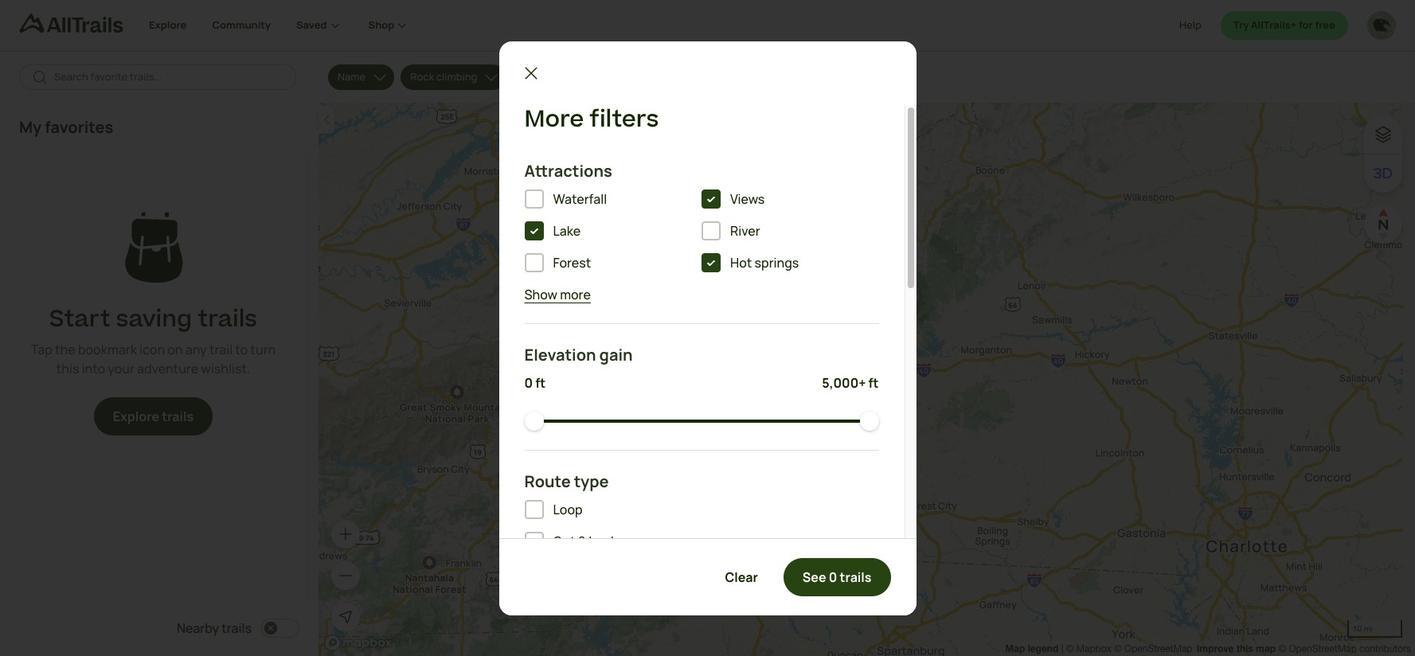 Task type: vqa. For each thing, say whether or not it's contained in the screenshot.
Try AllTrails+ for free link
yes



Task type: describe. For each thing, give the bounding box(es) containing it.
wishlist.
[[201, 360, 250, 378]]

community
[[212, 18, 271, 32]]

elevation gain
[[524, 344, 633, 365]]

0 inside button
[[829, 568, 837, 586]]

see 0 trails button
[[783, 558, 891, 596]]

saved link
[[296, 0, 343, 51]]

explore link
[[149, 0, 187, 51]]

|
[[1061, 643, 1063, 655]]

start
[[49, 303, 110, 336]]

explore for explore
[[149, 18, 187, 32]]

legend
[[1028, 643, 1059, 655]]

map legend link
[[1005, 643, 1061, 655]]

see
[[803, 568, 826, 586]]

map
[[1005, 643, 1025, 655]]

saving
[[116, 303, 192, 336]]

type
[[574, 471, 609, 492]]

name
[[338, 69, 366, 84]]

help
[[1179, 18, 1201, 32]]

hot
[[730, 254, 752, 271]]

gain
[[599, 344, 633, 365]]

Search favorite trails... field
[[54, 69, 283, 85]]

clear
[[725, 568, 758, 586]]

show more
[[524, 286, 591, 303]]

show
[[524, 286, 557, 303]]

lake
[[553, 222, 581, 240]]

© openstreetmap link
[[1114, 643, 1192, 655]]

filters
[[590, 102, 659, 136]]

map
[[1256, 643, 1276, 655]]

alltrails+
[[1251, 18, 1297, 32]]

show more button
[[524, 285, 591, 304]]

zoom map out image
[[338, 568, 354, 584]]

river
[[730, 222, 760, 240]]

0 ft
[[524, 374, 546, 392]]

views
[[730, 190, 765, 208]]

name button
[[328, 65, 394, 90]]

group for attractions
[[524, 189, 879, 285]]

2 openstreetmap from the left
[[1289, 643, 1357, 655]]

easy • 2
[[522, 69, 562, 84]]

waterfall
[[553, 190, 607, 208]]

see 0 trails
[[803, 568, 872, 586]]

help link
[[1179, 11, 1201, 40]]

trails right nearby
[[222, 620, 252, 637]]

icon
[[139, 341, 165, 359]]

explore trails button
[[94, 398, 213, 436]]

trails inside button
[[162, 408, 194, 426]]

favorites
[[45, 116, 113, 138]]

for
[[1299, 18, 1313, 32]]

map region
[[319, 103, 1403, 656]]

climbing
[[436, 69, 477, 84]]

turn
[[250, 341, 276, 359]]

explore trails
[[113, 408, 194, 426]]

close image
[[521, 63, 540, 82]]

zoom map in image
[[338, 526, 354, 542]]

my
[[19, 116, 42, 138]]

2
[[556, 69, 562, 84]]

maximum elevation gain slider
[[860, 412, 879, 431]]

ft for 5,000+ ft
[[868, 374, 879, 392]]

rock climbing
[[410, 69, 477, 84]]

map options image
[[1374, 125, 1393, 144]]

minimum elevation gain slider
[[524, 412, 543, 431]]

tara image
[[1367, 11, 1396, 40]]

saved
[[296, 18, 327, 32]]

into
[[82, 360, 105, 378]]

start saving trails tap the bookmark icon on any trail to turn this into your adventure wishlist.
[[31, 303, 276, 378]]

alltrails image
[[19, 14, 123, 33]]

more
[[524, 102, 584, 136]]

contributors
[[1359, 643, 1411, 655]]

5,000+
[[822, 374, 866, 392]]

saved button
[[296, 0, 368, 51]]

close this dialog image
[[1372, 589, 1388, 605]]

springs
[[755, 254, 799, 271]]

out
[[553, 533, 575, 550]]

rock
[[410, 69, 434, 84]]



Task type: locate. For each thing, give the bounding box(es) containing it.
trails up trail
[[198, 303, 257, 336]]

this
[[56, 360, 79, 378], [1236, 643, 1253, 655]]

2 ft from the left
[[868, 374, 879, 392]]

2 © from the left
[[1114, 643, 1122, 655]]

trails inside button
[[840, 568, 872, 586]]

nearby trails
[[177, 620, 252, 637]]

explore up 'search favorite trails...' field
[[149, 18, 187, 32]]

1 horizontal spatial this
[[1236, 643, 1253, 655]]

bookmark
[[78, 341, 137, 359]]

openstreetmap left improve
[[1124, 643, 1192, 655]]

5,000+ ft
[[822, 374, 879, 392]]

1 vertical spatial explore
[[113, 408, 159, 426]]

ft right '5,000+' at the bottom of the page
[[868, 374, 879, 392]]

enable 3d map image
[[1374, 164, 1393, 183]]

try alltrails+ for free link
[[1220, 11, 1348, 40]]

•
[[547, 69, 554, 84]]

list containing map legend
[[1005, 641, 1411, 656]]

1 vertical spatial 0
[[829, 568, 837, 586]]

improve
[[1197, 643, 1234, 655]]

1 © from the left
[[1066, 643, 1074, 655]]

ft down elevation
[[535, 374, 546, 392]]

rock climbing button
[[401, 65, 506, 90]]

0 vertical spatial group
[[524, 189, 879, 285]]

© right map in the right of the page
[[1278, 643, 1286, 655]]

loop
[[553, 501, 583, 518]]

shop button
[[368, 0, 410, 51]]

easy
[[522, 69, 545, 84]]

1 horizontal spatial ft
[[868, 374, 879, 392]]

reset north and pitch image
[[1367, 209, 1399, 240]]

this down the
[[56, 360, 79, 378]]

0 horizontal spatial ft
[[535, 374, 546, 392]]

explore
[[149, 18, 187, 32], [113, 408, 159, 426]]

hot springs
[[730, 254, 799, 271]]

0 right 'see'
[[829, 568, 837, 586]]

route type
[[524, 471, 609, 492]]

dialog
[[0, 0, 1415, 656]]

0 vertical spatial explore
[[149, 18, 187, 32]]

ft for 0 ft
[[535, 374, 546, 392]]

adventure
[[137, 360, 198, 378]]

0 horizontal spatial ©
[[1066, 643, 1074, 655]]

0 vertical spatial 0
[[524, 374, 533, 392]]

trails inside start saving trails tap the bookmark icon on any trail to turn this into your adventure wishlist.
[[198, 303, 257, 336]]

0 horizontal spatial openstreetmap
[[1124, 643, 1192, 655]]

ft
[[535, 374, 546, 392], [868, 374, 879, 392]]

easy • 2 button
[[512, 65, 590, 90]]

this left map in the right of the page
[[1236, 643, 1253, 655]]

1 horizontal spatial ©
[[1114, 643, 1122, 655]]

map legend | © mapbox © openstreetmap improve this map © openstreetmap contributors
[[1005, 643, 1411, 655]]

1 vertical spatial group
[[524, 500, 879, 583]]

mapbox
[[1076, 643, 1111, 655]]

on
[[167, 341, 183, 359]]

try
[[1233, 18, 1249, 32]]

try alltrails+ for free
[[1233, 18, 1335, 32]]

3 © from the left
[[1278, 643, 1286, 655]]

tap
[[31, 341, 52, 359]]

alltrails link
[[19, 14, 149, 40]]

0 vertical spatial this
[[56, 360, 79, 378]]

&
[[578, 533, 586, 550]]

explore for explore trails
[[113, 408, 159, 426]]

nearby
[[177, 620, 219, 637]]

to
[[235, 341, 248, 359]]

improve this map link
[[1197, 643, 1276, 655]]

©
[[1066, 643, 1074, 655], [1114, 643, 1122, 655], [1278, 643, 1286, 655]]

0 horizontal spatial this
[[56, 360, 79, 378]]

more filters
[[524, 102, 659, 136]]

© mapbox link
[[1066, 643, 1111, 655]]

shop link
[[368, 0, 410, 51]]

my favorites
[[19, 116, 113, 138]]

group
[[524, 189, 879, 285], [524, 500, 879, 583]]

explore inside explore trails button
[[113, 408, 159, 426]]

2 group from the top
[[524, 500, 879, 583]]

1 horizontal spatial openstreetmap
[[1289, 643, 1357, 655]]

trails down the adventure
[[162, 408, 194, 426]]

group for route type
[[524, 500, 879, 583]]

more filters dialog
[[499, 41, 916, 656]]

openstreetmap
[[1124, 643, 1192, 655], [1289, 643, 1357, 655]]

list
[[1005, 641, 1411, 656]]

1 group from the top
[[524, 189, 879, 285]]

shop
[[368, 18, 394, 32]]

1 openstreetmap from the left
[[1124, 643, 1192, 655]]

2 horizontal spatial ©
[[1278, 643, 1286, 655]]

clear button
[[706, 558, 777, 596]]

this inside list
[[1236, 643, 1253, 655]]

more
[[560, 286, 591, 303]]

group containing loop
[[524, 500, 879, 583]]

trail
[[209, 341, 233, 359]]

0 horizontal spatial 0
[[524, 374, 533, 392]]

community link
[[212, 0, 271, 51]]

attractions
[[524, 160, 612, 181]]

trails
[[198, 303, 257, 336], [162, 408, 194, 426], [840, 568, 872, 586], [222, 620, 252, 637]]

any
[[185, 341, 207, 359]]

1 horizontal spatial 0
[[829, 568, 837, 586]]

0 up minimum elevation gain slider
[[524, 374, 533, 392]]

this inside start saving trails tap the bookmark icon on any trail to turn this into your adventure wishlist.
[[56, 360, 79, 378]]

forest
[[553, 254, 591, 271]]

your
[[108, 360, 134, 378]]

© openstreetmap contributors link
[[1278, 643, 1411, 655]]

explore down your
[[113, 408, 159, 426]]

1 vertical spatial this
[[1236, 643, 1253, 655]]

1 ft from the left
[[535, 374, 546, 392]]

0
[[524, 374, 533, 392], [829, 568, 837, 586]]

© right mapbox
[[1114, 643, 1122, 655]]

group containing waterfall
[[524, 189, 879, 285]]

trails right 'see'
[[840, 568, 872, 586]]

© right |
[[1066, 643, 1074, 655]]

the
[[55, 341, 75, 359]]

out & back
[[553, 533, 617, 550]]

free
[[1315, 18, 1335, 32]]

route
[[524, 471, 571, 492]]

elevation
[[524, 344, 596, 365]]

openstreetmap right map in the right of the page
[[1289, 643, 1357, 655]]

back
[[589, 533, 617, 550]]



